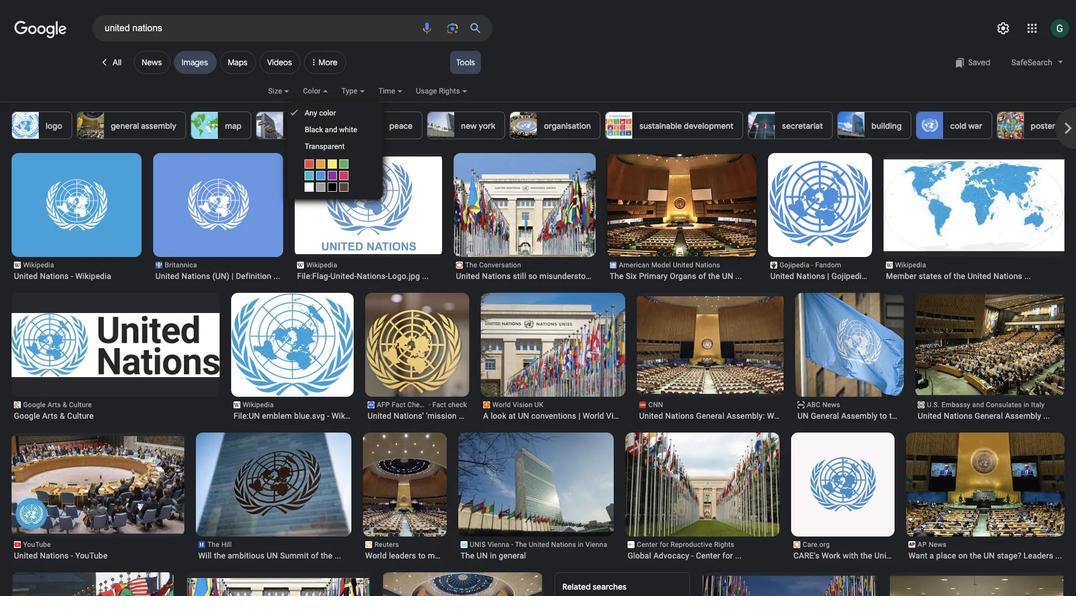 Task type: vqa. For each thing, say whether or not it's contained in the screenshot.


Task type: locate. For each thing, give the bounding box(es) containing it.
more
[[319, 57, 338, 68]]

arts inside the united nations, new york, united states — google arts & culture 'element'
[[42, 412, 58, 421]]

place inside 'list item'
[[908, 412, 928, 421]]

news up a
[[929, 541, 947, 549]]

world right the conventions
[[583, 412, 605, 421]]

states
[[919, 272, 942, 281]]

for up advocacy
[[660, 541, 669, 549]]

0 vertical spatial general
[[111, 121, 139, 131]]

0 horizontal spatial general
[[111, 121, 139, 131]]

as
[[472, 552, 481, 561]]

2 vienna from the left
[[586, 541, 608, 549]]

fact right ·
[[433, 401, 447, 409]]

general for united nations general assembly ...
[[975, 412, 1004, 421]]

0 horizontal spatial news
[[142, 57, 162, 68]]

to left take
[[880, 412, 888, 421]]

the inside "element"
[[610, 272, 624, 281]]

to
[[880, 412, 888, 421], [418, 552, 426, 561]]

the left six
[[610, 272, 624, 281]]

in left italy
[[1024, 401, 1030, 409]]

1 horizontal spatial and
[[973, 401, 985, 409]]

tools
[[457, 57, 475, 68]]

world vision uk
[[493, 401, 544, 409]]

un left summit
[[267, 552, 278, 561]]

united nations still so misunderstood ...
[[456, 272, 604, 281]]

the right summit
[[321, 552, 333, 561]]

global advocacy - center for reproductive rights image
[[624, 433, 781, 537]]

new york link
[[427, 112, 506, 139]]

gojipedia up the united nations | gojipedia | fandom
[[780, 261, 810, 269]]

black and white
[[305, 125, 357, 134]]

at right meet at the left bottom
[[449, 552, 456, 561]]

world inside world leaders to meet at un as big powers vie for developing states |  reuters "element"
[[365, 552, 387, 561]]

security council chamber | united nations image
[[891, 577, 1064, 597]]

news right abc
[[823, 401, 841, 409]]

un
[[723, 272, 734, 281], [518, 412, 530, 421], [798, 412, 809, 421], [267, 552, 278, 561], [458, 552, 470, 561], [477, 552, 488, 561], [984, 552, 996, 561]]

on
[[959, 552, 968, 561]]

look
[[491, 412, 507, 421]]

0 vertical spatial uk
[[535, 401, 544, 409]]

news
[[142, 57, 162, 68], [823, 401, 841, 409], [929, 541, 947, 549]]

of right states
[[945, 272, 952, 281]]

1 vertical spatial center
[[696, 552, 721, 561]]

united nations' 'mission goals ... list item
[[337, 293, 489, 422]]

general inside united nations general assembly: who's speaking and what to watch for | cnn element
[[697, 412, 725, 421]]

news inside un general assembly to take place amid ... 'list item'
[[823, 401, 841, 409]]

to inside 'list item'
[[880, 412, 888, 421]]

the right with
[[861, 552, 873, 561]]

at
[[509, 412, 516, 421], [449, 552, 456, 561]]

1 horizontal spatial general
[[499, 552, 526, 561]]

cold war
[[951, 121, 983, 131]]

care's work with the united nations - care element
[[794, 551, 957, 562]]

war
[[969, 121, 983, 131]]

1 horizontal spatial in
[[578, 541, 584, 549]]

any color
[[305, 109, 336, 117]]

2 vertical spatial news
[[929, 541, 947, 549]]

0 horizontal spatial vision
[[513, 401, 533, 409]]

0 vertical spatial vision
[[513, 401, 533, 409]]

the for the hill
[[208, 541, 220, 549]]

fandom left states
[[873, 272, 903, 281]]

1 general from the left
[[697, 412, 725, 421]]

assembly left take
[[842, 412, 878, 421]]

1 vertical spatial google arts & culture
[[14, 412, 94, 421]]

map link
[[191, 112, 252, 139]]

all
[[113, 57, 122, 68]]

transparent
[[305, 142, 345, 151]]

1 horizontal spatial to
[[880, 412, 888, 421]]

0 horizontal spatial at
[[449, 552, 456, 561]]

logo link
[[12, 112, 72, 139]]

why is the united nations still so misunderstood? element
[[456, 271, 604, 282]]

1 horizontal spatial place
[[937, 552, 957, 561]]

assembly
[[141, 121, 177, 131]]

file:flag-united-nations-logo.jpg - wikipedia image
[[282, 157, 456, 254]]

2 horizontal spatial world
[[583, 412, 605, 421]]

un inside a look at un conventions | world vision uk element
[[518, 412, 530, 421]]

new
[[461, 121, 477, 131]]

united inside 'element'
[[14, 272, 38, 281]]

0 horizontal spatial fandom
[[816, 261, 842, 269]]

2 vertical spatial world
[[365, 552, 387, 561]]

member states of the united nations - wikipedia image
[[884, 160, 1065, 252]]

usage
[[416, 87, 437, 95]]

0 vertical spatial youtube
[[23, 541, 51, 549]]

un inside un general assembly to take place amid uptick of political violence - abc  news element
[[798, 412, 809, 421]]

world leaders to meet at un as big powers vie for developing states |  reuters element
[[365, 551, 503, 562]]

in right the as
[[490, 552, 497, 561]]

2 assembly from the left
[[1006, 412, 1042, 421]]

and left 'white'
[[325, 125, 338, 134]]

building
[[872, 121, 902, 131]]

rights inside "usage rights" popup button
[[439, 87, 460, 95]]

...
[[274, 272, 280, 281], [422, 272, 429, 281], [598, 272, 604, 281], [736, 272, 743, 281], [1025, 272, 1032, 281], [482, 412, 488, 421], [791, 412, 798, 421], [950, 412, 957, 421], [1044, 412, 1051, 421], [335, 552, 342, 561], [496, 552, 503, 561], [736, 552, 742, 561], [1056, 552, 1063, 561]]

united nations - wikipedia image
[[0, 153, 155, 257]]

1 vertical spatial news
[[823, 401, 841, 409]]

file:un emblem blue.svg - wikipedia image
[[231, 293, 354, 397]]

0 horizontal spatial center
[[637, 541, 658, 549]]

·
[[429, 401, 431, 409]]

a look at un conventions | world vision uk list item
[[475, 293, 642, 422]]

0 vertical spatial to
[[880, 412, 888, 421]]

united inside "element"
[[771, 272, 795, 281]]

un right organs
[[723, 272, 734, 281]]

0 vertical spatial gojipedia
[[780, 261, 810, 269]]

united nations (un) | definition ... list item
[[141, 153, 297, 282]]

&
[[63, 401, 67, 409], [60, 412, 65, 421]]

a
[[483, 412, 489, 421]]

the left conversation
[[466, 261, 478, 269]]

file:un emblem blue.svg - wikipedia list item
[[231, 293, 368, 422]]

list containing logo
[[12, 112, 1077, 139]]

place down u.s.
[[908, 412, 928, 421]]

the un in general element
[[461, 551, 612, 562]]

0 horizontal spatial youtube
[[23, 541, 51, 549]]

united nations | gojipedia | fandom image
[[769, 153, 873, 257]]

general inside list
[[111, 121, 139, 131]]

usage rights
[[416, 87, 460, 95]]

and up united nations general assembly ...
[[973, 401, 985, 409]]

general down abc news at the bottom right of the page
[[811, 412, 840, 421]]

cnn
[[649, 401, 664, 409]]

united inside list item
[[640, 412, 663, 421]]

so
[[529, 272, 538, 281]]

united nations | gojipedia | fandom element
[[771, 271, 903, 282]]

1 vienna from the left
[[488, 541, 510, 549]]

center up global
[[637, 541, 658, 549]]

list item down the as
[[382, 573, 544, 597]]

hoax circulates about united nations' 'mission goals' | fact check image
[[337, 293, 489, 397]]

0 horizontal spatial vienna
[[488, 541, 510, 549]]

1 vertical spatial general
[[499, 552, 526, 561]]

to inside "element"
[[418, 552, 426, 561]]

un general assembly to take place amid ...
[[798, 412, 957, 421]]

news right all
[[142, 57, 162, 68]]

1 vertical spatial at
[[449, 552, 456, 561]]

1 horizontal spatial youtube
[[75, 552, 108, 561]]

place inside list item
[[937, 552, 957, 561]]

list item right poster
[[1071, 112, 1077, 139]]

fandom up "united nations | gojipedia | fandom" "element" in the top of the page
[[816, 261, 842, 269]]

| right the conventions
[[579, 412, 581, 421]]

0 vertical spatial place
[[908, 412, 928, 421]]

general inside statement by the president on the united nations general assembly - u.s.  embassy & consulates in italy element
[[975, 412, 1004, 421]]

fact up nations' on the bottom of page
[[392, 401, 406, 409]]

... inside united nations 101: the six primary organs of the un - amun "element"
[[736, 272, 743, 281]]

gojipedia down "gojipedia - fandom"
[[832, 272, 867, 281]]

will the ambitious un summit of the future just be a rehash of the past? |  the hill image
[[195, 433, 352, 537]]

place right a
[[937, 552, 957, 561]]

united inside the un in general list item
[[529, 541, 550, 549]]

0 horizontal spatial rights
[[439, 87, 460, 95]]

news link
[[134, 51, 171, 74]]

news inside the want a place on the un stage? leaders ... list item
[[929, 541, 947, 549]]

general down the u.s. embassy and consulates in italy
[[975, 412, 1004, 421]]

big
[[483, 552, 494, 561]]

1 vertical spatial uk
[[632, 412, 642, 421]]

2 general from the left
[[811, 412, 840, 421]]

list item
[[1071, 112, 1077, 139], [12, 573, 175, 597], [382, 573, 544, 597]]

1 horizontal spatial fandom
[[873, 272, 903, 281]]

york
[[479, 121, 496, 131]]

will the ambitious un summit of the ... list item
[[195, 433, 352, 562]]

united nations - youtube element
[[14, 551, 182, 562]]

the left the hill
[[208, 541, 220, 549]]

united nations 101: the six primary organs of the un - amun image
[[599, 154, 763, 257]]

0 vertical spatial at
[[509, 412, 516, 421]]

1 vertical spatial to
[[418, 552, 426, 561]]

0 horizontal spatial place
[[908, 412, 928, 421]]

0 horizontal spatial to
[[418, 552, 426, 561]]

culture inside 'element'
[[67, 412, 94, 421]]

un left the as
[[458, 552, 470, 561]]

0 vertical spatial for
[[660, 541, 669, 549]]

file:flag-united-nations-logo.jpg ... list item
[[282, 153, 456, 282]]

center for reproductive rights
[[637, 541, 735, 549]]

0 vertical spatial world
[[493, 401, 511, 409]]

assembly down italy
[[1006, 412, 1042, 421]]

rights up "global advocacy - center for reproductive rights" element
[[715, 541, 735, 549]]

next image
[[1057, 117, 1077, 140]]

1 vertical spatial youtube
[[75, 552, 108, 561]]

united nations general assembly: who's speaking and what to watch for | cnn image
[[622, 297, 795, 394]]

un down abc
[[798, 412, 809, 421]]

1 vertical spatial culture
[[67, 412, 94, 421]]

0 horizontal spatial world
[[365, 552, 387, 561]]

vienna
[[488, 541, 510, 549], [586, 541, 608, 549]]

for
[[660, 541, 669, 549], [723, 552, 733, 561]]

united nations - youtube image
[[12, 437, 184, 534]]

world leaders to meet at un as big ...
[[365, 552, 503, 561]]

... inside world leaders to meet at un as big powers vie for developing states |  reuters "element"
[[496, 552, 503, 561]]

the united nations, new york, united states — google arts & culture element
[[14, 411, 217, 422]]

2 horizontal spatial in
[[1024, 401, 1030, 409]]

global
[[628, 552, 652, 561]]

building link
[[838, 112, 912, 139]]

general inside un general assembly to take place amid uptick of political violence - abc  news element
[[811, 412, 840, 421]]

culture
[[69, 401, 92, 409], [67, 412, 94, 421]]

in up the related
[[578, 541, 584, 549]]

the up the un in general element
[[515, 541, 527, 549]]

0 horizontal spatial general
[[697, 412, 725, 421]]

0 vertical spatial rights
[[439, 87, 460, 95]]

1 horizontal spatial assembly
[[1006, 412, 1042, 421]]

1 vertical spatial for
[[723, 552, 733, 561]]

wikipedia inside the member states of the united nations ... list item
[[896, 261, 927, 269]]

global advocacy - center for reproductive rights element
[[628, 551, 778, 562]]

(un)
[[213, 272, 230, 281]]

google arts & culture inside 'element'
[[14, 412, 94, 421]]

1 vertical spatial rights
[[715, 541, 735, 549]]

general left assembly
[[111, 121, 139, 131]]

0 vertical spatial and
[[325, 125, 338, 134]]

list
[[12, 112, 1077, 139]]

wikipedia inside file:flag-united-nations-logo.jpg ... list item
[[306, 261, 338, 269]]

1 horizontal spatial center
[[696, 552, 721, 561]]

united nations | gojipedia | fandom list item
[[769, 153, 903, 282]]

un down world vision uk
[[518, 412, 530, 421]]

united nations general assembly: who's ... list item
[[622, 293, 798, 422]]

afp
[[377, 401, 390, 409]]

wikipedia
[[23, 261, 54, 269], [306, 261, 338, 269], [896, 261, 927, 269], [75, 272, 111, 281], [243, 401, 274, 409], [332, 412, 368, 421]]

care's work with the united nations - care list item
[[792, 433, 957, 562]]

1 horizontal spatial for
[[723, 552, 733, 561]]

center down reproductive
[[696, 552, 721, 561]]

united nations - wikipedia
[[14, 272, 111, 281]]

peace link
[[355, 112, 423, 139]]

general
[[697, 412, 725, 421], [811, 412, 840, 421], [975, 412, 1004, 421]]

1 vertical spatial world
[[583, 412, 605, 421]]

the un in general
[[461, 552, 526, 561]]

1 fact from the left
[[392, 401, 406, 409]]

want a place on the un stage? leaders ...
[[909, 552, 1063, 561]]

gojipedia inside "element"
[[832, 272, 867, 281]]

maps
[[228, 57, 248, 68]]

1 vertical spatial gojipedia
[[832, 272, 867, 281]]

general left assembly:
[[697, 412, 725, 421]]

google inside 'element'
[[14, 412, 40, 421]]

0 horizontal spatial fact
[[392, 401, 406, 409]]

1 vertical spatial place
[[937, 552, 957, 561]]

1 horizontal spatial news
[[823, 401, 841, 409]]

ambitious
[[228, 552, 265, 561]]

-
[[812, 261, 814, 269], [71, 272, 73, 281], [327, 412, 330, 421], [512, 541, 514, 549], [71, 552, 73, 561], [692, 552, 694, 561], [932, 552, 934, 561]]

1 horizontal spatial gojipedia
[[832, 272, 867, 281]]

nations
[[696, 261, 721, 269], [40, 272, 69, 281], [182, 272, 210, 281], [482, 272, 511, 281], [797, 272, 826, 281], [994, 272, 1023, 281], [666, 412, 694, 421], [944, 412, 973, 421], [552, 541, 576, 549], [40, 552, 69, 561], [901, 552, 930, 561]]

for down center for reproductive rights
[[723, 552, 733, 561]]

member states of the united nations - wikipedia element
[[887, 271, 1063, 282]]

of right summit
[[311, 552, 319, 561]]

the right states
[[954, 272, 966, 281]]

logo
[[46, 121, 62, 131]]

1 vertical spatial fandom
[[873, 272, 903, 281]]

un inside united nations 101: the six primary organs of the un - amun "element"
[[723, 272, 734, 281]]

0 vertical spatial news
[[142, 57, 162, 68]]

0 horizontal spatial and
[[325, 125, 338, 134]]

peace
[[390, 121, 413, 131]]

file:un emblem blue.svg - wikipedia element
[[234, 411, 368, 422]]

2 vertical spatial in
[[490, 552, 497, 561]]

0 vertical spatial arts
[[48, 401, 61, 409]]

vienna up related searches
[[586, 541, 608, 549]]

nations inside "element"
[[797, 272, 826, 281]]

1 horizontal spatial fact
[[433, 401, 447, 409]]

of right organs
[[699, 272, 707, 281]]

to left meet at the left bottom
[[418, 552, 426, 561]]

1 assembly from the left
[[842, 412, 878, 421]]

1 vertical spatial and
[[973, 401, 985, 409]]

in
[[1024, 401, 1030, 409], [578, 541, 584, 549], [490, 552, 497, 561]]

2 horizontal spatial general
[[975, 412, 1004, 421]]

the
[[709, 272, 720, 281], [954, 272, 966, 281], [214, 552, 226, 561], [321, 552, 333, 561], [861, 552, 873, 561], [970, 552, 982, 561]]

world up look at the bottom left of the page
[[493, 401, 511, 409]]

un left stage?
[[984, 552, 996, 561]]

1 horizontal spatial world
[[493, 401, 511, 409]]

2 horizontal spatial news
[[929, 541, 947, 549]]

1 vertical spatial google
[[14, 412, 40, 421]]

the down unis
[[461, 552, 475, 561]]

general right big on the left of page
[[499, 552, 526, 561]]

nations inside list item
[[666, 412, 694, 421]]

world down reuters
[[365, 552, 387, 561]]

1 vertical spatial &
[[60, 412, 65, 421]]

1 horizontal spatial rights
[[715, 541, 735, 549]]

0 vertical spatial google arts & culture
[[23, 401, 92, 409]]

1 vertical spatial arts
[[42, 412, 58, 421]]

1 horizontal spatial vision
[[607, 412, 630, 421]]

the right on on the right
[[970, 552, 982, 561]]

new york
[[461, 121, 496, 131]]

|
[[232, 272, 234, 281], [828, 272, 830, 281], [869, 272, 871, 281], [579, 412, 581, 421]]

consulates
[[987, 401, 1022, 409]]

in inside united nations general assembly ... list item
[[1024, 401, 1030, 409]]

un down unis
[[477, 552, 488, 561]]

hoax circulates about united nations' 'mission goals' | fact check element
[[368, 411, 488, 422]]

un general assembly to take place amid ... list item
[[781, 293, 957, 422]]

global advocacy - center for ... list item
[[624, 433, 781, 562]]

will
[[198, 552, 212, 561]]

1 horizontal spatial vienna
[[586, 541, 608, 549]]

news for un
[[823, 401, 841, 409]]

0 vertical spatial in
[[1024, 401, 1030, 409]]

google arts & culture
[[23, 401, 92, 409], [14, 412, 94, 421]]

type
[[342, 87, 358, 95]]

time
[[379, 87, 395, 95]]

the right organs
[[709, 272, 720, 281]]

... inside 'hoax circulates about united nations' 'mission goals' | fact check' element
[[482, 412, 488, 421]]

3 general from the left
[[975, 412, 1004, 421]]

1 vertical spatial vision
[[607, 412, 630, 421]]

global advocacy - center for ...
[[628, 552, 742, 561]]

united nations | human rights watch image
[[703, 577, 877, 597]]

vienna up the un in general
[[488, 541, 510, 549]]

None search field
[[0, 14, 493, 42]]

un inside the un in general element
[[477, 552, 488, 561]]

secretariat
[[783, 121, 824, 131]]

want a place on the un stage? leaders of divided nations must first get  past this gatekeeper | ap news image
[[905, 433, 1067, 537]]

wikipedia for file:flag-
[[306, 261, 338, 269]]

1 horizontal spatial general
[[811, 412, 840, 421]]

unis vienna - the united nations in vienna
[[470, 541, 608, 549]]

a look at un conventions | world vision uk
[[483, 412, 642, 421]]

0 horizontal spatial assembly
[[842, 412, 878, 421]]

0 vertical spatial fandom
[[816, 261, 842, 269]]

and inside united nations general assembly ... list item
[[973, 401, 985, 409]]

rights right usage
[[439, 87, 460, 95]]

- inside united nations | gojipedia | fandom list item
[[812, 261, 814, 269]]

at down world vision uk
[[509, 412, 516, 421]]

time button
[[379, 85, 416, 105]]

1 horizontal spatial of
[[699, 272, 707, 281]]

list item down united nations - youtube element
[[12, 573, 175, 597]]

0 vertical spatial center
[[637, 541, 658, 549]]



Task type: describe. For each thing, give the bounding box(es) containing it.
0 vertical spatial culture
[[69, 401, 92, 409]]

0 vertical spatial google
[[23, 401, 46, 409]]

nations inside the un in general list item
[[552, 541, 576, 549]]

tools button
[[451, 51, 481, 74]]

0 vertical spatial &
[[63, 401, 67, 409]]

the inside 'list item'
[[861, 552, 873, 561]]

file:flag-united-nations-logo.jpg - wikipedia element
[[297, 271, 440, 282]]

| right (un)
[[232, 272, 234, 281]]

conversation
[[479, 261, 521, 269]]

headquarters link
[[256, 112, 351, 139]]

the inside "element"
[[709, 272, 720, 281]]

the hill
[[208, 541, 232, 549]]

united nations (un) | definition, history, founders, flag, & facts |  britannica element
[[156, 271, 281, 282]]

summit
[[280, 552, 309, 561]]

hill
[[221, 541, 232, 549]]

world leaders to meet at un as big powers vie for developing states |  reuters image
[[363, 433, 447, 538]]

more filters element
[[304, 51, 346, 74]]

... inside the want a place on the un stage? leaders of divided nations must first get  past this gatekeeper | ap news element
[[1056, 552, 1063, 561]]

0 horizontal spatial uk
[[535, 401, 544, 409]]

quick settings image
[[997, 21, 1011, 35]]

2 horizontal spatial of
[[945, 272, 952, 281]]

a look at un conventions | world vision uk image
[[475, 293, 631, 397]]

sustainable development link
[[606, 112, 744, 139]]

wikipedia inside 'element'
[[75, 272, 111, 281]]

1 horizontal spatial at
[[509, 412, 516, 421]]

... inside statement by the president on the united nations general assembly - u.s.  embassy & consulates in italy element
[[1044, 412, 1051, 421]]

... inside united nations general assembly: who's speaking and what to watch for | cnn element
[[791, 412, 798, 421]]

work
[[822, 552, 841, 561]]

maps link
[[220, 51, 256, 74]]

organs
[[670, 272, 697, 281]]

0 horizontal spatial in
[[490, 552, 497, 561]]

un inside world leaders to meet at un as big powers vie for developing states |  reuters "element"
[[458, 552, 470, 561]]

rights inside "global advocacy - center for ..." list item
[[715, 541, 735, 549]]

safesearch button
[[1006, 51, 1070, 74]]

all link
[[93, 51, 131, 74]]

abc news
[[807, 401, 841, 409]]

1 horizontal spatial list item
[[382, 573, 544, 597]]

nations inside the six primary organs of the un ... list item
[[696, 261, 721, 269]]

- inside 'list item'
[[932, 552, 934, 561]]

world inside a look at un conventions | world vision uk element
[[583, 412, 605, 421]]

world leaders to meet at un as big ... list item
[[363, 433, 503, 562]]

mission & history - un watch image
[[187, 579, 370, 597]]

un inside the want a place on the un stage? leaders of divided nations must first get  past this gatekeeper | ap news element
[[984, 552, 996, 561]]

- inside 'element'
[[71, 272, 73, 281]]

more button
[[304, 42, 350, 79]]

1 vertical spatial in
[[578, 541, 584, 549]]

assembly inside statement by the president on the united nations general assembly - u.s.  embassy & consulates in italy element
[[1006, 412, 1042, 421]]

0 horizontal spatial of
[[311, 552, 319, 561]]

reproductive
[[671, 541, 713, 549]]

file:flag-
[[297, 272, 331, 281]]

world for world vision uk
[[493, 401, 511, 409]]

with
[[843, 552, 859, 561]]

news for want
[[929, 541, 947, 549]]

the for the six primary organs of the un ...
[[610, 272, 624, 281]]

united-
[[331, 272, 357, 281]]

color
[[303, 87, 321, 95]]

primary
[[639, 272, 668, 281]]

... inside file:flag-united-nations-logo.jpg - wikipedia element
[[422, 272, 429, 281]]

why is the united nations still so misunderstood? image
[[447, 153, 603, 257]]

'mission
[[426, 412, 457, 421]]

general assembly
[[111, 121, 177, 131]]

u.s. embassy and consulates in italy
[[928, 401, 1045, 409]]

embassy
[[942, 401, 971, 409]]

1 horizontal spatial uk
[[632, 412, 642, 421]]

united nations 101: the six primary organs of the un - amun element
[[610, 271, 755, 282]]

logo.jpg
[[388, 272, 420, 281]]

united nations still so misunderstood ... list item
[[447, 153, 604, 282]]

safesearch
[[1012, 58, 1053, 67]]

color button
[[303, 85, 342, 105]]

general assembly link
[[77, 112, 186, 139]]

assembly inside un general assembly to take place amid uptick of political violence - abc  news element
[[842, 412, 878, 421]]

abc
[[807, 401, 821, 409]]

nations inside 'list item'
[[901, 552, 930, 561]]

ap news
[[918, 541, 947, 549]]

leaders
[[1024, 552, 1054, 561]]

world for world leaders to meet at un as big ...
[[365, 552, 387, 561]]

want a place on the un stage? leaders ... list item
[[905, 433, 1067, 562]]

nations-
[[357, 272, 388, 281]]

ap
[[918, 541, 927, 549]]

united inside 'list item'
[[875, 552, 899, 561]]

member states of the united nations ...
[[887, 272, 1032, 281]]

wikipedia for united
[[23, 261, 54, 269]]

united nations' 'mission goals ...
[[368, 412, 488, 421]]

goals
[[459, 412, 479, 421]]

Search text field
[[105, 19, 413, 38]]

google arts & culture list item
[[12, 293, 220, 422]]

saved link
[[950, 51, 997, 74]]

united nations - wikipedia list item
[[0, 153, 155, 282]]

care's work with the united nations - care image
[[792, 433, 896, 537]]

at inside "element"
[[449, 552, 456, 561]]

the un in general list item
[[457, 433, 614, 562]]

italy
[[1032, 401, 1045, 409]]

general inside list item
[[499, 552, 526, 561]]

will the ambitious un summit of the ...
[[198, 552, 342, 561]]

videos link
[[260, 51, 301, 74]]

any
[[305, 109, 317, 117]]

fandom inside "element"
[[873, 272, 903, 281]]

the for the conversation
[[466, 261, 478, 269]]

development
[[684, 121, 734, 131]]

the for the un in general
[[461, 552, 475, 561]]

stage?
[[998, 552, 1022, 561]]

united nations general assembly ... list item
[[898, 293, 1065, 422]]

videos
[[267, 57, 292, 68]]

united nations (un) | definition, history, founders, flag, & facts |  britannica image
[[141, 153, 297, 257]]

will the ambitious un summit of the future just be a rehash of the past? |  the hill element
[[198, 551, 349, 562]]

... inside will the ambitious un summit of the future just be a rehash of the past? |  the hill element
[[335, 552, 342, 561]]

search by image image
[[446, 21, 460, 35]]

meet
[[428, 552, 447, 561]]

nations inside 'element'
[[40, 272, 69, 281]]

0 horizontal spatial for
[[660, 541, 669, 549]]

statement by the president on the united nations general assembly - u.s.  embassy & consulates in italy element
[[918, 411, 1063, 422]]

- inside the un in general list item
[[512, 541, 514, 549]]

any color link
[[287, 105, 383, 121]]

united nations general assembly: who's speaking and what to watch for | cnn element
[[640, 411, 798, 422]]

2 horizontal spatial list item
[[1071, 112, 1077, 139]]

want
[[909, 552, 928, 561]]

poster link
[[997, 112, 1066, 139]]

map
[[225, 121, 242, 131]]

six
[[626, 272, 637, 281]]

a
[[930, 552, 935, 561]]

care
[[936, 552, 957, 561]]

the united nations, new york, united states — google arts & culture image
[[12, 313, 220, 378]]

the conversation
[[466, 261, 521, 269]]

wikipedia for member
[[896, 261, 927, 269]]

searches
[[593, 582, 627, 593]]

united nations - youtube
[[14, 552, 108, 561]]

related searches
[[563, 582, 627, 593]]

related searches list
[[0, 153, 1077, 597]]

statement by the president on the united nations general assembly - u.s.  embassy & consulates in italy image
[[898, 295, 1065, 396]]

the down the hill
[[214, 552, 226, 561]]

cold
[[951, 121, 967, 131]]

file:un emblem blue.svg - wikipedia
[[234, 412, 368, 421]]

check
[[408, 401, 427, 409]]

type button
[[342, 85, 379, 105]]

un general assembly to take place amid uptick of political violence - abc  news image
[[781, 293, 920, 397]]

| left member
[[869, 272, 871, 281]]

afp fact check · fact check
[[377, 401, 467, 409]]

the six primary organs of the un ...
[[610, 272, 743, 281]]

united inside the six primary organs of the un ... list item
[[673, 261, 694, 269]]

un general assembly to take place amid uptick of political violence - abc  news element
[[798, 411, 957, 422]]

2 fact from the left
[[433, 401, 447, 409]]

organisation
[[544, 121, 591, 131]]

... inside united nations (un) | definition, history, founders, flag, & facts |  britannica element
[[274, 272, 280, 281]]

of inside "element"
[[699, 272, 707, 281]]

black
[[305, 125, 323, 134]]

wikipedia for file:un
[[243, 401, 274, 409]]

assembly:
[[727, 412, 765, 421]]

headquarters
[[290, 121, 341, 131]]

file:flag-united-nations-logo.jpg ...
[[297, 272, 429, 281]]

un inside will the ambitious un summit of the future just be a rehash of the past? |  the hill element
[[267, 552, 278, 561]]

unis
[[470, 541, 486, 549]]

... inside why is the united nations still so misunderstood? element
[[598, 272, 604, 281]]

reuters
[[375, 541, 399, 549]]

leaders
[[389, 552, 416, 561]]

still
[[513, 272, 527, 281]]

| down "gojipedia - fandom"
[[828, 272, 830, 281]]

who's
[[767, 412, 789, 421]]

a look at un conventions | world vision uk element
[[483, 411, 642, 422]]

0 horizontal spatial gojipedia
[[780, 261, 810, 269]]

general for united nations general assembly: who's ...
[[697, 412, 725, 421]]

the un in general image
[[457, 433, 614, 537]]

conventions
[[532, 412, 577, 421]]

united nations general assembly: who's ...
[[640, 412, 798, 421]]

the six primary organs of the un ... list item
[[599, 153, 763, 282]]

united nations - wikipedia element
[[14, 271, 139, 282]]

... inside un general assembly to take place amid uptick of political violence - abc  news element
[[950, 412, 957, 421]]

united nations (un) | definition ...
[[156, 272, 280, 281]]

0 horizontal spatial list item
[[12, 573, 175, 597]]

go to google home image
[[14, 20, 67, 39]]

... inside member states of the united nations - wikipedia element
[[1025, 272, 1032, 281]]

member states of the united nations ... list item
[[884, 153, 1065, 282]]

sustainable development
[[640, 121, 734, 131]]

& inside 'element'
[[60, 412, 65, 421]]

united nations general assembly ...
[[918, 412, 1051, 421]]

... inside "global advocacy - center for reproductive rights" element
[[736, 552, 742, 561]]

usage rights button
[[416, 85, 481, 105]]

want a place on the un stage? leaders of divided nations must first get  past this gatekeeper | ap news element
[[909, 551, 1063, 562]]

united nations - youtube list item
[[12, 433, 184, 562]]



